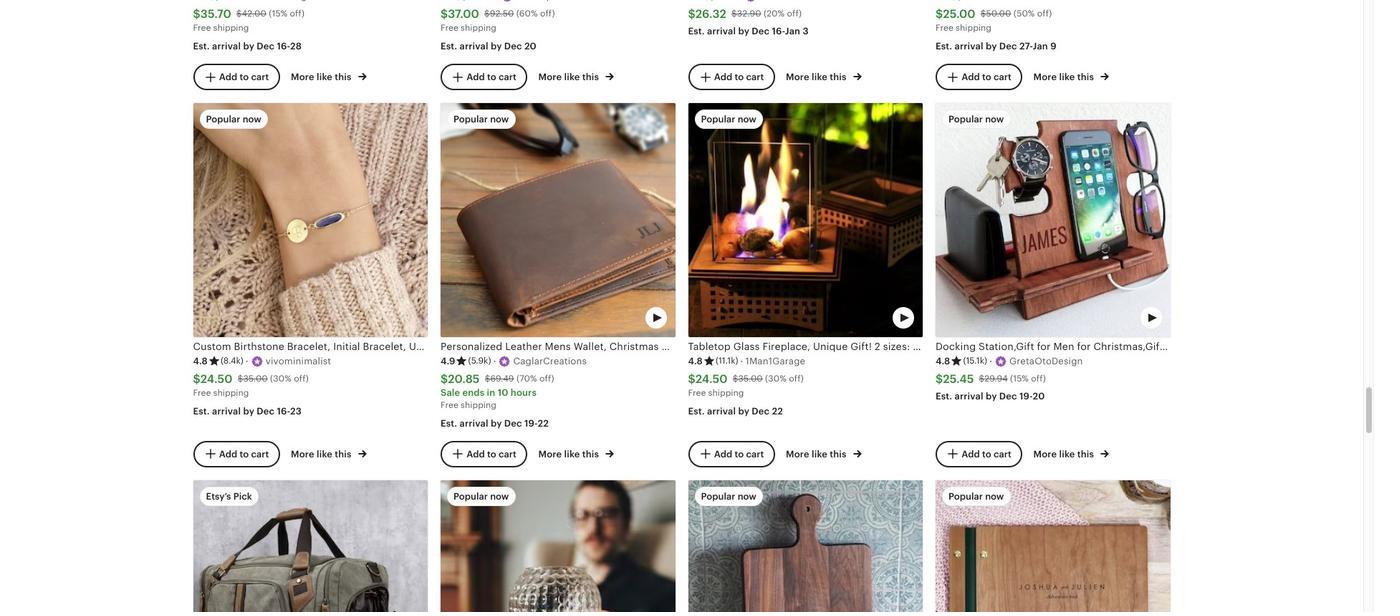 Task type: describe. For each thing, give the bounding box(es) containing it.
3 popular now link from the left
[[936, 480, 1170, 613]]

by for est. arrival by dec 20
[[491, 41, 502, 51]]

20.85
[[448, 372, 480, 386]]

add to cart for "add to cart" button above pick
[[219, 449, 269, 460]]

by for est. arrival by dec 22
[[738, 406, 749, 417]]

add to cart for "add to cart" button under est. arrival by dec 16-28 at the top left of page
[[219, 71, 269, 82]]

$ 26.32 $ 32.90 (20% off) est. arrival by dec 16-jan 3
[[688, 7, 809, 37]]

off) inside $ 37.00 $ 92.50 (60% off) free shipping
[[540, 9, 555, 19]]

$ up est. arrival by dec 16-23
[[193, 372, 200, 386]]

16- for 28
[[277, 41, 290, 51]]

(70%
[[517, 374, 537, 384]]

shipping inside $ 35.70 $ 42.00 (15% off) free shipping
[[213, 23, 249, 33]]

est. for est. arrival by dec 20
[[441, 41, 457, 51]]

$ up "est. arrival by dec 20"
[[441, 7, 448, 21]]

this for "add to cart" button below est. arrival by dec 22 on the bottom of page
[[830, 450, 847, 460]]

product video element for 24.50
[[688, 103, 923, 338]]

by for est. arrival by dec 27-jan 9
[[986, 41, 997, 51]]

this for "add to cart" button underneath "est. arrival by dec 20"
[[582, 72, 599, 83]]

add to cart button down est. arrival by dec 27-jan 9
[[936, 64, 1022, 90]]

cart for "add to cart" button under $ 25.45 $ 29.94 (15% off) est. arrival by dec 19-20
[[994, 449, 1012, 460]]

sale
[[441, 388, 460, 399]]

more like this link for "add to cart" button underneath "est. arrival by dec 20"
[[538, 69, 614, 84]]

32.90
[[737, 9, 761, 19]]

this for "add to cart" button below est. arrival by dec 27-jan 9
[[1077, 72, 1094, 83]]

24.50 for est. arrival by dec 16-23
[[200, 372, 233, 386]]

off) inside $ 35.70 $ 42.00 (15% off) free shipping
[[290, 9, 305, 19]]

etsy's
[[206, 491, 231, 502]]

add to cart button down $ 25.45 $ 29.94 (15% off) est. arrival by dec 19-20
[[936, 441, 1022, 468]]

35.00 for dec 16-23
[[243, 374, 268, 384]]

est. for est. arrival by dec 19-22
[[441, 418, 457, 429]]

more like this link for "add to cart" button under est. arrival by dec 16-28 at the top left of page
[[291, 69, 367, 84]]

this for "add to cart" button above pick
[[335, 450, 352, 460]]

est. arrival by dec 20
[[441, 41, 537, 51]]

4.8 for est. arrival by dec 16-23
[[193, 356, 208, 366]]

dec for est. arrival by dec 22
[[752, 406, 770, 417]]

by for est. arrival by dec 16-23
[[243, 406, 254, 417]]

to for "add to cart" button under est. arrival by dec 16-28 at the top left of page
[[240, 71, 249, 82]]

add to cart button up pick
[[193, 441, 280, 468]]

$ up sale
[[441, 372, 448, 386]]

add to cart button down est. arrival by dec 19-22
[[441, 441, 527, 468]]

add to cart for "add to cart" button below est. arrival by dec 27-jan 9
[[962, 71, 1012, 82]]

35.00 for dec 22
[[738, 374, 763, 384]]

cart for "add to cart" button under est. arrival by dec 16-28 at the top left of page
[[251, 71, 269, 82]]

est. arrival by dec 19-22
[[441, 418, 549, 429]]

(8.4k)
[[221, 356, 244, 366]]

personalized leather mens wallet, christmas gift for boyfriend, him, husband, father, dad, handwriting engraved custom anniversary wallet image
[[441, 103, 675, 338]]

4.9
[[441, 356, 455, 366]]

50.00
[[986, 9, 1011, 19]]

est. arrival by dec 16-28
[[193, 41, 302, 51]]

· for dec 22
[[741, 356, 743, 366]]

charcuterie board personalized christmas gift for couple with handle monogrammed cheese board engagement gift bridal shower gift - 001 image
[[688, 480, 923, 613]]

(50%
[[1014, 9, 1035, 19]]

$ up in
[[485, 374, 490, 384]]

35.70
[[200, 7, 231, 21]]

1 horizontal spatial 22
[[772, 406, 783, 417]]

25.00
[[943, 7, 976, 21]]

4 · from the left
[[990, 356, 992, 366]]

26.32
[[696, 7, 727, 21]]

(11.1k)
[[716, 356, 738, 366]]

more like this link for "add to cart" button below est. arrival by dec 27-jan 9
[[1034, 69, 1109, 84]]

add down est. arrival by dec 19-22
[[467, 449, 485, 460]]

$ left 29.94
[[936, 372, 943, 386]]

in
[[487, 388, 495, 399]]

est. for est. arrival by dec 22
[[688, 406, 705, 417]]

1 popular now link from the left
[[441, 480, 675, 613]]

add to cart button down '$ 26.32 $ 32.90 (20% off) est. arrival by dec 16-jan 3'
[[688, 64, 775, 90]]

(30% for 22
[[765, 374, 787, 384]]

arrival for est. arrival by dec 27-jan 9
[[955, 41, 984, 51]]

37.00
[[448, 7, 479, 21]]

· for dec 19-22
[[493, 356, 496, 366]]

add down est. arrival by dec 22 on the bottom of page
[[714, 449, 732, 460]]

to for "add to cart" button above pick
[[240, 449, 249, 460]]

arrival for est. arrival by dec 22
[[707, 406, 736, 417]]

this for "add to cart" button underneath est. arrival by dec 19-22
[[582, 450, 599, 460]]

dec for est. arrival by dec 27-jan 9
[[999, 41, 1017, 51]]

20 inside $ 25.45 $ 29.94 (15% off) est. arrival by dec 19-20
[[1033, 391, 1045, 402]]

69.49
[[490, 374, 514, 384]]

25.45
[[943, 372, 974, 386]]

shipping up est. arrival by dec 16-23
[[213, 389, 249, 399]]

to for "add to cart" button underneath est. arrival by dec 19-22
[[487, 449, 496, 460]]

adventure book scrapbook valentines scrapbook gift for him and her adventure album valentines gift image
[[936, 480, 1170, 613]]

docking station,gift for men for christmas,gift for men home,gift for men love,gift for man manager,gift for men that has everything,james image
[[936, 103, 1170, 338]]

add down est. arrival by dec 27-jan 9
[[962, 71, 980, 82]]

$ 25.00 $ 50.00 (50% off) free shipping
[[936, 7, 1052, 33]]

product video element for 25.45
[[936, 103, 1170, 338]]

$ left '42.00'
[[193, 7, 200, 21]]

9
[[1050, 41, 1057, 51]]

by for est. arrival by dec 19-22
[[491, 418, 502, 429]]

27-
[[1020, 41, 1033, 51]]

add to cart for "add to cart" button under $ 25.45 $ 29.94 (15% off) est. arrival by dec 19-20
[[962, 449, 1012, 460]]

free inside $ 20.85 $ 69.49 (70% off) sale ends in 10 hours free shipping
[[441, 401, 458, 411]]

24.50 for est. arrival by dec 22
[[696, 372, 728, 386]]

add to cart for "add to cart" button below est. arrival by dec 22 on the bottom of page
[[714, 449, 764, 460]]

$ up est. arrival by dec 22 on the bottom of page
[[688, 372, 696, 386]]

est. for est. arrival by dec 27-jan 9
[[936, 41, 952, 51]]

(15% for 25.45
[[1010, 374, 1029, 384]]

3
[[803, 26, 809, 37]]

more like this link for "add to cart" button underneath est. arrival by dec 19-22
[[538, 447, 614, 462]]

(5.9k)
[[468, 356, 491, 366]]

(20%
[[764, 9, 785, 19]]

more like this link for "add to cart" button above pick
[[291, 447, 367, 462]]



Task type: vqa. For each thing, say whether or not it's contained in the screenshot.
(15% inside the $ 25.45 $ 29.94 (15% off) Est. arrival by Dec 19-20
yes



Task type: locate. For each thing, give the bounding box(es) containing it.
24.50 down (8.4k) at the left of the page
[[200, 372, 233, 386]]

by down (11.1k)
[[738, 406, 749, 417]]

jan
[[785, 26, 800, 37], [1033, 41, 1048, 51]]

custom birthstone bracelet, initial bracelet, unbiological sister bracelets birthstone jewelry birthday gift friendship bracelet for women image
[[193, 103, 428, 338]]

free down '35.70'
[[193, 23, 211, 33]]

$ down (8.4k) at the left of the page
[[238, 374, 243, 384]]

$ 24.50 $ 35.00 (30% off) free shipping for dec 16-23
[[193, 372, 309, 399]]

20
[[524, 41, 537, 51], [1033, 391, 1045, 402]]

1 35.00 from the left
[[243, 374, 268, 384]]

est. for est. arrival by dec 16-23
[[193, 406, 210, 417]]

0 horizontal spatial $ 24.50 $ 35.00 (30% off) free shipping
[[193, 372, 309, 399]]

like
[[317, 72, 332, 83], [564, 72, 580, 83], [812, 72, 828, 83], [1059, 72, 1075, 83], [317, 450, 332, 460], [564, 450, 580, 460], [812, 450, 828, 460], [1059, 450, 1075, 460]]

add down est. arrival by dec 16-28 at the top left of page
[[219, 71, 237, 82]]

29.94
[[985, 374, 1008, 384]]

1 vertical spatial 19-
[[524, 418, 538, 429]]

cart
[[251, 71, 269, 82], [499, 71, 516, 82], [746, 71, 764, 82], [994, 71, 1012, 82], [251, 449, 269, 460], [499, 449, 516, 460], [746, 449, 764, 460], [994, 449, 1012, 460]]

1 horizontal spatial popular now link
[[688, 480, 923, 613]]

travel duffel bag, waterproof canvas leather weekend bag, carry on weekender overnight bag with shoes compartment for men women personalized image
[[193, 480, 428, 613]]

0 horizontal spatial (30%
[[270, 374, 292, 384]]

arrival for est. arrival by dec 16-23
[[212, 406, 241, 417]]

by left 23
[[243, 406, 254, 417]]

popular now link
[[441, 480, 675, 613], [688, 480, 923, 613], [936, 480, 1170, 613]]

shipping inside $ 25.00 $ 50.00 (50% off) free shipping
[[956, 23, 992, 33]]

1 $ 24.50 $ 35.00 (30% off) free shipping from the left
[[193, 372, 309, 399]]

add to cart down $ 25.45 $ 29.94 (15% off) est. arrival by dec 19-20
[[962, 449, 1012, 460]]

to down "est. arrival by dec 20"
[[487, 71, 496, 82]]

free down 37.00 on the left
[[441, 23, 458, 33]]

cart for "add to cart" button underneath "est. arrival by dec 20"
[[499, 71, 516, 82]]

·
[[246, 356, 248, 366], [493, 356, 496, 366], [741, 356, 743, 366], [990, 356, 992, 366]]

to down est. arrival by dec 27-jan 9
[[982, 71, 991, 82]]

cart down est. arrival by dec 22 on the bottom of page
[[746, 449, 764, 460]]

35.00
[[243, 374, 268, 384], [738, 374, 763, 384]]

$ 35.70 $ 42.00 (15% off) free shipping
[[193, 7, 305, 33]]

by inside $ 25.45 $ 29.94 (15% off) est. arrival by dec 19-20
[[986, 391, 997, 402]]

add to cart up pick
[[219, 449, 269, 460]]

add to cart for "add to cart" button underneath '$ 26.32 $ 32.90 (20% off) est. arrival by dec 16-jan 3'
[[714, 71, 764, 82]]

2 (30% from the left
[[765, 374, 787, 384]]

add to cart down est. arrival by dec 27-jan 9
[[962, 71, 1012, 82]]

24.50
[[200, 372, 233, 386], [696, 372, 728, 386]]

add
[[219, 71, 237, 82], [467, 71, 485, 82], [714, 71, 732, 82], [962, 71, 980, 82], [219, 449, 237, 460], [467, 449, 485, 460], [714, 449, 732, 460], [962, 449, 980, 460]]

$ right 26.32
[[732, 9, 737, 19]]

35.00 down (8.4k) at the left of the page
[[243, 374, 268, 384]]

to for "add to cart" button under $ 25.45 $ 29.94 (15% off) est. arrival by dec 19-20
[[982, 449, 991, 460]]

24.50 down (11.1k)
[[696, 372, 728, 386]]

16- for 23
[[277, 406, 290, 417]]

cart down est. arrival by dec 27-jan 9
[[994, 71, 1012, 82]]

dec
[[752, 26, 770, 37], [257, 41, 275, 51], [504, 41, 522, 51], [999, 41, 1017, 51], [999, 391, 1017, 402], [257, 406, 275, 417], [752, 406, 770, 417], [504, 418, 522, 429]]

1 vertical spatial jan
[[1033, 41, 1048, 51]]

est. arrival by dec 27-jan 9
[[936, 41, 1057, 51]]

dec for est. arrival by dec 16-28
[[257, 41, 275, 51]]

1 horizontal spatial 35.00
[[738, 374, 763, 384]]

by down in
[[491, 418, 502, 429]]

by down $ 25.00 $ 50.00 (50% off) free shipping on the top of page
[[986, 41, 997, 51]]

92.50
[[490, 9, 514, 19]]

1 vertical spatial 22
[[538, 418, 549, 429]]

more like this link for "add to cart" button below est. arrival by dec 22 on the bottom of page
[[786, 447, 862, 462]]

arrival down '35.70'
[[212, 41, 241, 51]]

shipping
[[213, 23, 249, 33], [461, 23, 497, 33], [956, 23, 992, 33], [213, 389, 249, 399], [708, 389, 744, 399], [461, 401, 497, 411]]

(30%
[[270, 374, 292, 384], [765, 374, 787, 384]]

est.
[[688, 26, 705, 37], [193, 41, 210, 51], [441, 41, 457, 51], [936, 41, 952, 51], [936, 391, 952, 402], [193, 406, 210, 417], [688, 406, 705, 417], [441, 418, 457, 429]]

add to cart button down est. arrival by dec 22 on the bottom of page
[[688, 441, 775, 468]]

shipping inside $ 37.00 $ 92.50 (60% off) free shipping
[[461, 23, 497, 33]]

dec for est. arrival by dec 19-22
[[504, 418, 522, 429]]

jan left 9
[[1033, 41, 1048, 51]]

2 $ 24.50 $ 35.00 (30% off) free shipping from the left
[[688, 372, 804, 399]]

1 horizontal spatial (30%
[[765, 374, 787, 384]]

4.8
[[193, 356, 208, 366], [688, 356, 703, 366], [936, 356, 950, 366]]

free up est. arrival by dec 22 on the bottom of page
[[688, 389, 706, 399]]

0 horizontal spatial 24.50
[[200, 372, 233, 386]]

add to cart button down "est. arrival by dec 20"
[[441, 64, 527, 90]]

cart for "add to cart" button underneath '$ 26.32 $ 32.90 (20% off) est. arrival by dec 16-jan 3'
[[746, 71, 764, 82]]

cart down est. arrival by dec 19-22
[[499, 449, 516, 460]]

to down est. arrival by dec 19-22
[[487, 449, 496, 460]]

1 horizontal spatial 24.50
[[696, 372, 728, 386]]

free
[[193, 23, 211, 33], [441, 23, 458, 33], [936, 23, 954, 33], [193, 389, 211, 399], [688, 389, 706, 399], [441, 401, 458, 411]]

(15% right 29.94
[[1010, 374, 1029, 384]]

$ 24.50 $ 35.00 (30% off) free shipping
[[193, 372, 309, 399], [688, 372, 804, 399]]

to down est. arrival by dec 16-28 at the top left of page
[[240, 71, 249, 82]]

this for "add to cart" button under est. arrival by dec 16-28 at the top left of page
[[335, 72, 352, 83]]

arrival inside $ 25.45 $ 29.94 (15% off) est. arrival by dec 19-20
[[955, 391, 984, 402]]

free down 25.00
[[936, 23, 954, 33]]

19- inside $ 25.45 $ 29.94 (15% off) est. arrival by dec 19-20
[[1020, 391, 1033, 402]]

0 vertical spatial 19-
[[1020, 391, 1033, 402]]

add up etsy's pick
[[219, 449, 237, 460]]

10
[[498, 388, 508, 399]]

to down $ 25.45 $ 29.94 (15% off) est. arrival by dec 19-20
[[982, 449, 991, 460]]

add to cart down '$ 26.32 $ 32.90 (20% off) est. arrival by dec 16-jan 3'
[[714, 71, 764, 82]]

by down 29.94
[[986, 391, 997, 402]]

2 · from the left
[[493, 356, 496, 366]]

tabletop glass fireplace, unique gift! 2 sizes: warm up your patio & heart with this lantern, add some light, and even roast s'mores, too! image
[[688, 103, 923, 338]]

add to cart down est. arrival by dec 16-28 at the top left of page
[[219, 71, 269, 82]]

· right (11.1k)
[[741, 356, 743, 366]]

cart down est. arrival by dec 16-28 at the top left of page
[[251, 71, 269, 82]]

(30% up est. arrival by dec 22 on the bottom of page
[[765, 374, 787, 384]]

$ right 37.00 on the left
[[484, 9, 490, 19]]

16- inside '$ 26.32 $ 32.90 (20% off) est. arrival by dec 16-jan 3'
[[772, 26, 785, 37]]

1 vertical spatial 20
[[1033, 391, 1045, 402]]

$
[[193, 7, 200, 21], [441, 7, 448, 21], [688, 7, 696, 21], [936, 7, 943, 21], [236, 9, 242, 19], [484, 9, 490, 19], [732, 9, 737, 19], [981, 9, 986, 19], [193, 372, 200, 386], [441, 372, 448, 386], [688, 372, 696, 386], [936, 372, 943, 386], [238, 374, 243, 384], [485, 374, 490, 384], [733, 374, 738, 384], [979, 374, 985, 384]]

off) inside $ 25.00 $ 50.00 (50% off) free shipping
[[1037, 9, 1052, 19]]

dec for est. arrival by dec 16-23
[[257, 406, 275, 417]]

add to cart
[[219, 71, 269, 82], [467, 71, 516, 82], [714, 71, 764, 82], [962, 71, 1012, 82], [219, 449, 269, 460], [467, 449, 516, 460], [714, 449, 764, 460], [962, 449, 1012, 460]]

add down "est. arrival by dec 20"
[[467, 71, 485, 82]]

(15% for 35.70
[[269, 9, 287, 19]]

arrival for est. arrival by dec 20
[[460, 41, 488, 51]]

$ 24.50 $ 35.00 (30% off) free shipping up est. arrival by dec 22 on the bottom of page
[[688, 372, 804, 399]]

arrival for est. arrival by dec 19-22
[[460, 418, 488, 429]]

1 vertical spatial 16-
[[277, 41, 290, 51]]

arrival down 25.00
[[955, 41, 984, 51]]

free inside $ 37.00 $ 92.50 (60% off) free shipping
[[441, 23, 458, 33]]

pick
[[233, 491, 252, 502]]

arrival down 37.00 on the left
[[460, 41, 488, 51]]

ends
[[462, 388, 485, 399]]

(15% inside $ 35.70 $ 42.00 (15% off) free shipping
[[269, 9, 287, 19]]

by for est. arrival by dec 16-28
[[243, 41, 254, 51]]

0 horizontal spatial popular now link
[[441, 480, 675, 613]]

by down $ 35.70 $ 42.00 (15% off) free shipping
[[243, 41, 254, 51]]

(15% right '42.00'
[[269, 9, 287, 19]]

shipping down ends
[[461, 401, 497, 411]]

add to cart down "est. arrival by dec 20"
[[467, 71, 516, 82]]

more like this
[[291, 72, 354, 83], [538, 72, 601, 83], [786, 72, 849, 83], [1034, 72, 1097, 83], [291, 450, 354, 460], [538, 450, 601, 460], [786, 450, 849, 460], [1034, 450, 1097, 460]]

to down est. arrival by dec 22 on the bottom of page
[[735, 449, 744, 460]]

popular
[[206, 114, 240, 124], [454, 114, 488, 124], [701, 114, 735, 124], [949, 114, 983, 124], [454, 491, 488, 502], [701, 491, 735, 502], [949, 491, 983, 502]]

4.8 for est. arrival by dec 22
[[688, 356, 703, 366]]

4.8 left (11.1k)
[[688, 356, 703, 366]]

cart down '$ 26.32 $ 32.90 (20% off) est. arrival by dec 16-jan 3'
[[746, 71, 764, 82]]

1 4.8 from the left
[[193, 356, 208, 366]]

2 4.8 from the left
[[688, 356, 703, 366]]

3 4.8 from the left
[[936, 356, 950, 366]]

jan inside '$ 26.32 $ 32.90 (20% off) est. arrival by dec 16-jan 3'
[[785, 26, 800, 37]]

0 horizontal spatial 22
[[538, 418, 549, 429]]

$ down (15.1k)
[[979, 374, 985, 384]]

$ right '35.70'
[[236, 9, 242, 19]]

add to cart for "add to cart" button underneath "est. arrival by dec 20"
[[467, 71, 516, 82]]

0 horizontal spatial 19-
[[524, 418, 538, 429]]

by inside '$ 26.32 $ 32.90 (20% off) est. arrival by dec 16-jan 3'
[[738, 26, 749, 37]]

4.8 left (8.4k) at the left of the page
[[193, 356, 208, 366]]

cart down $ 25.45 $ 29.94 (15% off) est. arrival by dec 19-20
[[994, 449, 1012, 460]]

42.00
[[242, 9, 266, 19]]

more
[[291, 72, 314, 83], [538, 72, 562, 83], [786, 72, 809, 83], [1034, 72, 1057, 83], [291, 450, 314, 460], [538, 450, 562, 460], [786, 450, 809, 460], [1034, 450, 1057, 460]]

(30% for 16-
[[270, 374, 292, 384]]

0 horizontal spatial 20
[[524, 41, 537, 51]]

to for "add to cart" button underneath "est. arrival by dec 20"
[[487, 71, 496, 82]]

· right (15.1k)
[[990, 356, 992, 366]]

more like this link for "add to cart" button under $ 25.45 $ 29.94 (15% off) est. arrival by dec 19-20
[[1034, 447, 1109, 462]]

· right (8.4k) at the left of the page
[[246, 356, 248, 366]]

hours
[[511, 388, 537, 399]]

1 horizontal spatial (15%
[[1010, 374, 1029, 384]]

product video element for 20.85
[[441, 103, 675, 338]]

more like this link
[[291, 69, 367, 84], [538, 69, 614, 84], [786, 69, 862, 84], [1034, 69, 1109, 84], [291, 447, 367, 462], [538, 447, 614, 462], [786, 447, 862, 462], [1034, 447, 1109, 462]]

arrival for est. arrival by dec 16-28
[[212, 41, 241, 51]]

off) inside $ 25.45 $ 29.94 (15% off) est. arrival by dec 19-20
[[1031, 374, 1046, 384]]

1 horizontal spatial jan
[[1033, 41, 1048, 51]]

1 horizontal spatial 19-
[[1020, 391, 1033, 402]]

this for "add to cart" button under $ 25.45 $ 29.94 (15% off) est. arrival by dec 19-20
[[1077, 450, 1094, 460]]

$ right 25.00
[[981, 9, 986, 19]]

35.00 down (11.1k)
[[738, 374, 763, 384]]

product video element
[[441, 103, 675, 338], [688, 103, 923, 338], [936, 103, 1170, 338], [688, 480, 923, 613]]

to for "add to cart" button underneath '$ 26.32 $ 32.90 (20% off) est. arrival by dec 16-jan 3'
[[735, 71, 744, 82]]

add to cart for "add to cart" button underneath est. arrival by dec 19-22
[[467, 449, 516, 460]]

add down $ 25.45 $ 29.94 (15% off) est. arrival by dec 19-20
[[962, 449, 980, 460]]

3 · from the left
[[741, 356, 743, 366]]

shipping inside $ 20.85 $ 69.49 (70% off) sale ends in 10 hours free shipping
[[461, 401, 497, 411]]

popular now
[[206, 114, 262, 124], [454, 114, 509, 124], [701, 114, 757, 124], [949, 114, 1004, 124], [454, 491, 509, 502], [701, 491, 757, 502], [949, 491, 1004, 502]]

(15.1k)
[[963, 356, 987, 366]]

to up pick
[[240, 449, 249, 460]]

free inside $ 35.70 $ 42.00 (15% off) free shipping
[[193, 23, 211, 33]]

cart for "add to cart" button underneath est. arrival by dec 19-22
[[499, 449, 516, 460]]

0 horizontal spatial (15%
[[269, 9, 287, 19]]

arrival down (8.4k) at the left of the page
[[212, 406, 241, 417]]

$ 24.50 $ 35.00 (30% off) free shipping for dec 22
[[688, 372, 804, 399]]

0 vertical spatial 16-
[[772, 26, 785, 37]]

etsy's pick link
[[193, 480, 428, 613]]

cart for "add to cart" button below est. arrival by dec 27-jan 9
[[994, 71, 1012, 82]]

0 horizontal spatial 4.8
[[193, 356, 208, 366]]

0 vertical spatial 22
[[772, 406, 783, 417]]

28
[[290, 41, 302, 51]]

2 horizontal spatial popular now link
[[936, 480, 1170, 613]]

(60%
[[516, 9, 538, 19]]

cart down est. arrival by dec 16-23
[[251, 449, 269, 460]]

dec inside '$ 26.32 $ 32.90 (20% off) est. arrival by dec 16-jan 3'
[[752, 26, 770, 37]]

1 horizontal spatial $ 24.50 $ 35.00 (30% off) free shipping
[[688, 372, 804, 399]]

off)
[[290, 9, 305, 19], [540, 9, 555, 19], [787, 9, 802, 19], [1037, 9, 1052, 19], [294, 374, 309, 384], [540, 374, 554, 384], [789, 374, 804, 384], [1031, 374, 1046, 384]]

est. inside $ 25.45 $ 29.94 (15% off) est. arrival by dec 19-20
[[936, 391, 952, 402]]

to down '$ 26.32 $ 32.90 (20% off) est. arrival by dec 16-jan 3'
[[735, 71, 744, 82]]

arrival down ends
[[460, 418, 488, 429]]

0 vertical spatial 20
[[524, 41, 537, 51]]

by down $ 37.00 $ 92.50 (60% off) free shipping
[[491, 41, 502, 51]]

est. for est. arrival by dec 16-28
[[193, 41, 210, 51]]

add to cart button
[[193, 64, 280, 90], [441, 64, 527, 90], [688, 64, 775, 90], [936, 64, 1022, 90], [193, 441, 280, 468], [441, 441, 527, 468], [688, 441, 775, 468], [936, 441, 1022, 468]]

0 horizontal spatial jan
[[785, 26, 800, 37]]

4.8 up 25.45
[[936, 356, 950, 366]]

est. arrival by dec 22
[[688, 406, 783, 417]]

golf ball whiskey glass, rock glass, bourbon glass, groomsmen gift or golf gift | whiskey glasses | golf gifts for men image
[[441, 480, 675, 613]]

dec for est. arrival by dec 20
[[504, 41, 522, 51]]

22
[[772, 406, 783, 417], [538, 418, 549, 429]]

est. arrival by dec 16-23
[[193, 406, 302, 417]]

this for "add to cart" button underneath '$ 26.32 $ 32.90 (20% off) est. arrival by dec 16-jan 3'
[[830, 72, 847, 83]]

add to cart button down est. arrival by dec 16-28 at the top left of page
[[193, 64, 280, 90]]

etsy's pick
[[206, 491, 252, 502]]

16-
[[772, 26, 785, 37], [277, 41, 290, 51], [277, 406, 290, 417]]

1 horizontal spatial 20
[[1033, 391, 1045, 402]]

$ 20.85 $ 69.49 (70% off) sale ends in 10 hours free shipping
[[441, 372, 554, 411]]

shipping down '35.70'
[[213, 23, 249, 33]]

23
[[290, 406, 302, 417]]

more like this link for "add to cart" button underneath '$ 26.32 $ 32.90 (20% off) est. arrival by dec 16-jan 3'
[[786, 69, 862, 84]]

to for "add to cart" button below est. arrival by dec 27-jan 9
[[982, 71, 991, 82]]

$ down (11.1k)
[[733, 374, 738, 384]]

0 vertical spatial jan
[[785, 26, 800, 37]]

$ left 32.90
[[688, 7, 696, 21]]

add to cart down est. arrival by dec 19-22
[[467, 449, 516, 460]]

1 24.50 from the left
[[200, 372, 233, 386]]

off) inside $ 20.85 $ 69.49 (70% off) sale ends in 10 hours free shipping
[[540, 374, 554, 384]]

shipping up est. arrival by dec 22 on the bottom of page
[[708, 389, 744, 399]]

$ 24.50 $ 35.00 (30% off) free shipping up est. arrival by dec 16-23
[[193, 372, 309, 399]]

$ left '50.00'
[[936, 7, 943, 21]]

2 24.50 from the left
[[696, 372, 728, 386]]

1 horizontal spatial 4.8
[[688, 356, 703, 366]]

jan left 3
[[785, 26, 800, 37]]

cart down "est. arrival by dec 20"
[[499, 71, 516, 82]]

to
[[240, 71, 249, 82], [487, 71, 496, 82], [735, 71, 744, 82], [982, 71, 991, 82], [240, 449, 249, 460], [487, 449, 496, 460], [735, 449, 744, 460], [982, 449, 991, 460]]

(30% up 23
[[270, 374, 292, 384]]

est. inside '$ 26.32 $ 32.90 (20% off) est. arrival by dec 16-jan 3'
[[688, 26, 705, 37]]

2 popular now link from the left
[[688, 480, 923, 613]]

cart for "add to cart" button above pick
[[251, 449, 269, 460]]

2 35.00 from the left
[[738, 374, 763, 384]]

to for "add to cart" button below est. arrival by dec 22 on the bottom of page
[[735, 449, 744, 460]]

arrival down 25.45
[[955, 391, 984, 402]]

this
[[335, 72, 352, 83], [582, 72, 599, 83], [830, 72, 847, 83], [1077, 72, 1094, 83], [335, 450, 352, 460], [582, 450, 599, 460], [830, 450, 847, 460], [1077, 450, 1094, 460]]

off) inside '$ 26.32 $ 32.90 (20% off) est. arrival by dec 16-jan 3'
[[787, 9, 802, 19]]

add to cart down est. arrival by dec 22 on the bottom of page
[[714, 449, 764, 460]]

0 horizontal spatial 35.00
[[243, 374, 268, 384]]

1 vertical spatial (15%
[[1010, 374, 1029, 384]]

1 · from the left
[[246, 356, 248, 366]]

2 horizontal spatial 4.8
[[936, 356, 950, 366]]

shipping up "est. arrival by dec 20"
[[461, 23, 497, 33]]

add down '$ 26.32 $ 32.90 (20% off) est. arrival by dec 16-jan 3'
[[714, 71, 732, 82]]

(15%
[[269, 9, 287, 19], [1010, 374, 1029, 384]]

· for dec 16-23
[[246, 356, 248, 366]]

cart for "add to cart" button below est. arrival by dec 22 on the bottom of page
[[746, 449, 764, 460]]

arrival down 26.32
[[707, 26, 736, 37]]

arrival
[[707, 26, 736, 37], [212, 41, 241, 51], [460, 41, 488, 51], [955, 41, 984, 51], [955, 391, 984, 402], [212, 406, 241, 417], [707, 406, 736, 417], [460, 418, 488, 429]]

dec inside $ 25.45 $ 29.94 (15% off) est. arrival by dec 19-20
[[999, 391, 1017, 402]]

now
[[243, 114, 262, 124], [490, 114, 509, 124], [738, 114, 757, 124], [985, 114, 1004, 124], [490, 491, 509, 502], [738, 491, 757, 502], [985, 491, 1004, 502]]

arrival inside '$ 26.32 $ 32.90 (20% off) est. arrival by dec 16-jan 3'
[[707, 26, 736, 37]]

(15% inside $ 25.45 $ 29.94 (15% off) est. arrival by dec 19-20
[[1010, 374, 1029, 384]]

arrival down (11.1k)
[[707, 406, 736, 417]]

19-
[[1020, 391, 1033, 402], [524, 418, 538, 429]]

by
[[738, 26, 749, 37], [243, 41, 254, 51], [491, 41, 502, 51], [986, 41, 997, 51], [986, 391, 997, 402], [243, 406, 254, 417], [738, 406, 749, 417], [491, 418, 502, 429]]

free up est. arrival by dec 16-23
[[193, 389, 211, 399]]

free inside $ 25.00 $ 50.00 (50% off) free shipping
[[936, 23, 954, 33]]

free down sale
[[441, 401, 458, 411]]

shipping down 25.00
[[956, 23, 992, 33]]

$ 25.45 $ 29.94 (15% off) est. arrival by dec 19-20
[[936, 372, 1046, 402]]

0 vertical spatial (15%
[[269, 9, 287, 19]]

2 vertical spatial 16-
[[277, 406, 290, 417]]

$ 37.00 $ 92.50 (60% off) free shipping
[[441, 7, 555, 33]]

1 (30% from the left
[[270, 374, 292, 384]]



